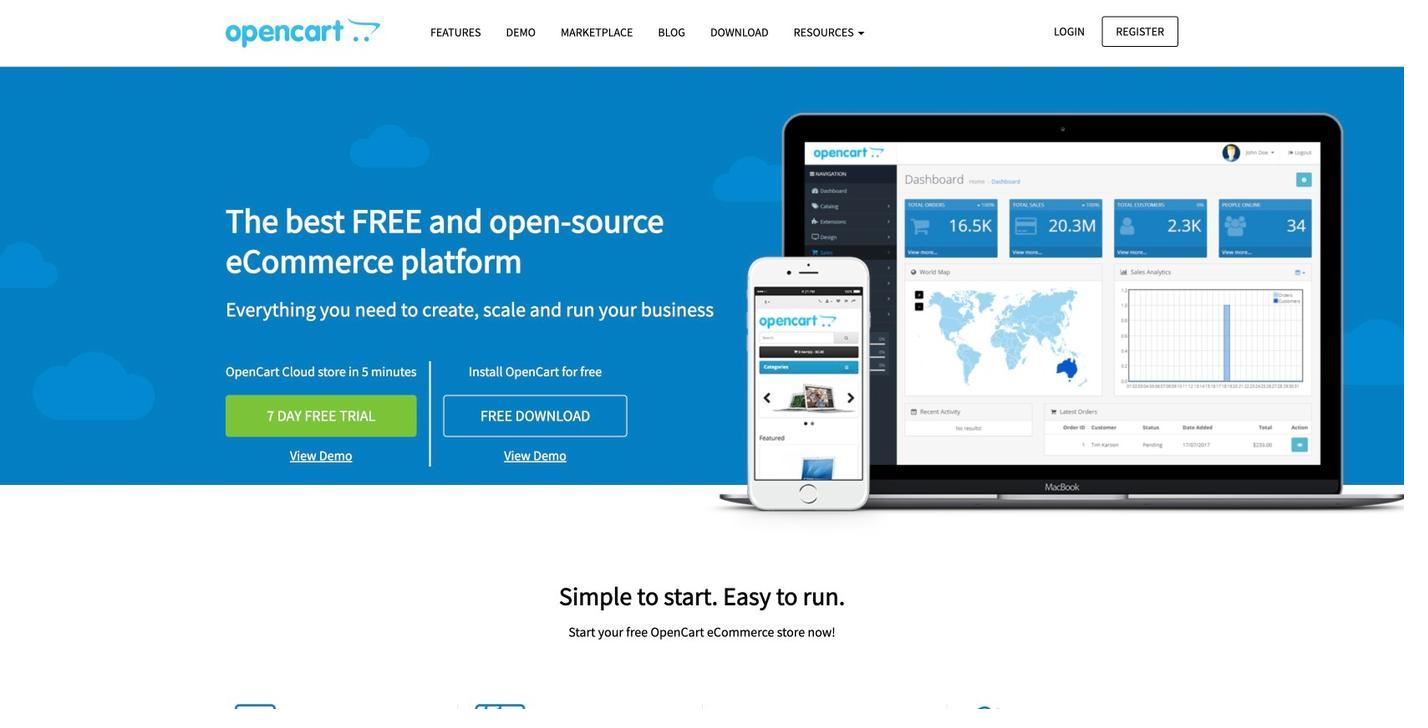 Task type: vqa. For each thing, say whether or not it's contained in the screenshot.
Nova
no



Task type: locate. For each thing, give the bounding box(es) containing it.
opencart - open source shopping cart solution image
[[226, 18, 380, 48]]



